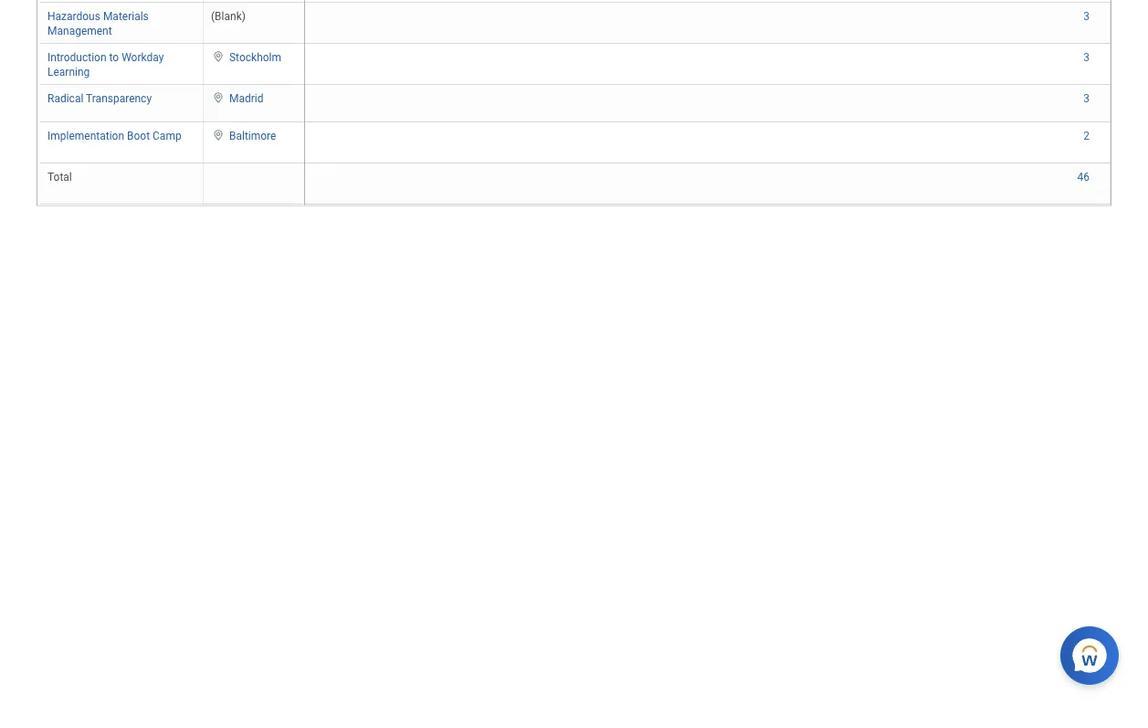 Task type: describe. For each thing, give the bounding box(es) containing it.
(blank) element
[[211, 7, 246, 23]]

transparency
[[86, 93, 152, 105]]

implementation boot camp
[[48, 130, 182, 143]]

madrid
[[229, 93, 264, 105]]

3 3 button from the top
[[1084, 92, 1093, 106]]

total element
[[48, 168, 72, 184]]

3 3 3 2
[[1084, 10, 1090, 143]]

implementation boot camp link
[[48, 126, 182, 143]]

learning
[[48, 66, 90, 79]]

introduction to workday learning link
[[48, 48, 164, 79]]

46 button
[[1078, 170, 1093, 185]]

madrid link
[[229, 89, 264, 105]]

implementation
[[48, 130, 124, 143]]

location image for madrid
[[211, 92, 226, 105]]

2
[[1084, 130, 1090, 143]]

(blank)
[[211, 10, 246, 23]]

total
[[48, 171, 72, 184]]

stockholm
[[229, 52, 282, 64]]

2 button
[[1084, 129, 1093, 144]]

46
[[1078, 171, 1090, 184]]

workday assistant region
[[1061, 620, 1127, 685]]

radical transparency link
[[48, 89, 152, 105]]

to
[[109, 52, 119, 64]]

management
[[48, 25, 112, 38]]

materials
[[103, 10, 149, 23]]

baltimore
[[229, 130, 276, 143]]

hazardous materials management link
[[48, 7, 149, 38]]



Task type: vqa. For each thing, say whether or not it's contained in the screenshot.
Camp
yes



Task type: locate. For each thing, give the bounding box(es) containing it.
stockholm link
[[229, 48, 282, 64]]

2 vertical spatial 3
[[1084, 93, 1090, 105]]

1 vertical spatial 3
[[1084, 52, 1090, 64]]

1 location image from the top
[[211, 92, 226, 105]]

baltimore link
[[229, 126, 276, 143]]

location image
[[211, 51, 226, 63]]

1 3 button from the top
[[1084, 9, 1093, 24]]

location image left 'baltimore' link
[[211, 129, 226, 142]]

introduction
[[48, 52, 107, 64]]

location image
[[211, 92, 226, 105], [211, 129, 226, 142]]

3 button
[[1084, 9, 1093, 24], [1084, 51, 1093, 65], [1084, 92, 1093, 106]]

boot
[[127, 130, 150, 143]]

1 vertical spatial location image
[[211, 129, 226, 142]]

introduction to workday learning
[[48, 52, 164, 79]]

location image left madrid link
[[211, 92, 226, 105]]

0 vertical spatial 3 button
[[1084, 9, 1093, 24]]

2 3 from the top
[[1084, 52, 1090, 64]]

camp
[[153, 130, 182, 143]]

radical transparency
[[48, 93, 152, 105]]

radical
[[48, 93, 83, 105]]

2 vertical spatial 3 button
[[1084, 92, 1093, 106]]

0 vertical spatial 3
[[1084, 10, 1090, 23]]

hazardous materials management
[[48, 10, 149, 38]]

1 3 from the top
[[1084, 10, 1090, 23]]

3 3 from the top
[[1084, 93, 1090, 105]]

3
[[1084, 10, 1090, 23], [1084, 52, 1090, 64], [1084, 93, 1090, 105]]

workday
[[122, 52, 164, 64]]

1 vertical spatial 3 button
[[1084, 51, 1093, 65]]

location image for baltimore
[[211, 129, 226, 142]]

hazardous
[[48, 10, 100, 23]]

2 3 button from the top
[[1084, 51, 1093, 65]]

0 vertical spatial location image
[[211, 92, 226, 105]]

2 location image from the top
[[211, 129, 226, 142]]



